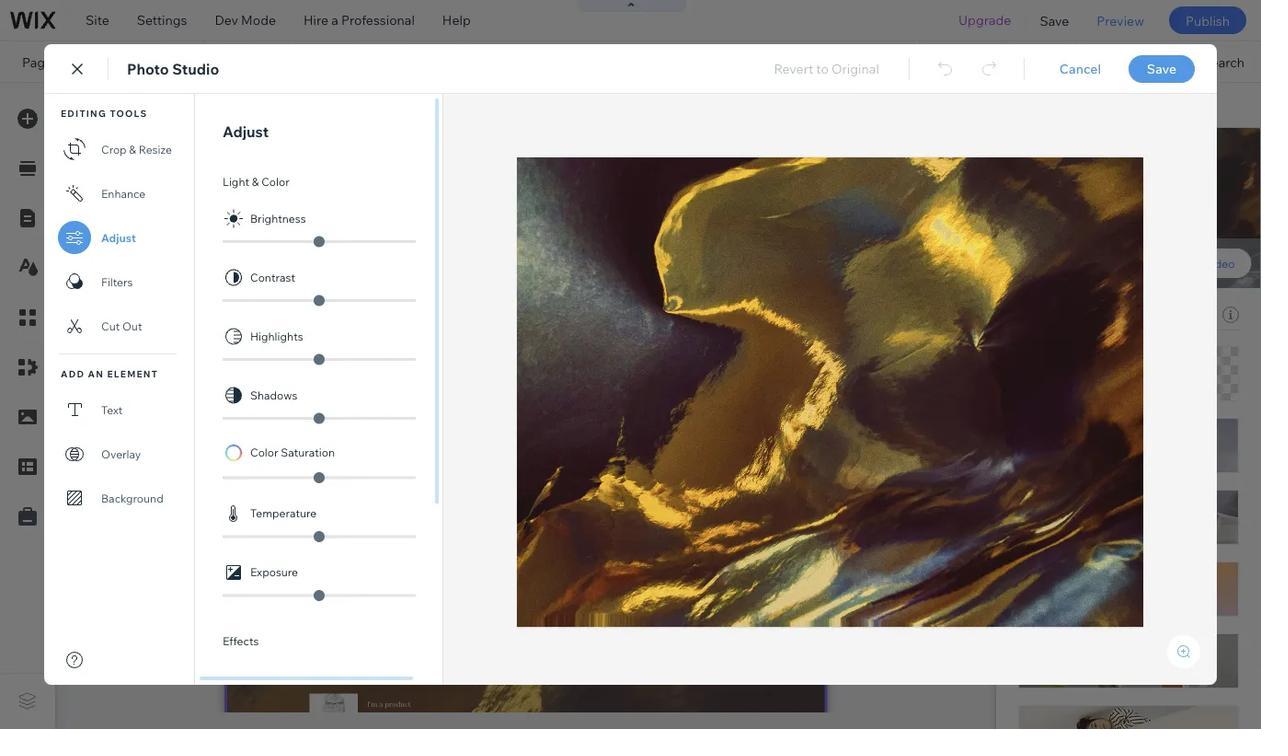 Task type: locate. For each thing, give the bounding box(es) containing it.
results inside the manage the content of search results from your dashboard.
[[1019, 537, 1063, 553]]

hire
[[304, 12, 329, 28]]

professional
[[342, 12, 415, 28]]

1 horizontal spatial settings
[[1031, 568, 1075, 582]]

dev
[[215, 12, 238, 28]]

0 vertical spatial settings
[[137, 12, 187, 28]]

title down color
[[1019, 302, 1045, 318]]

title
[[1019, 302, 1045, 318], [1019, 393, 1045, 409]]

hire a professional
[[304, 12, 415, 28]]

section: search results
[[701, 139, 822, 153]]

selected
[[1019, 307, 1073, 323]]

preview button
[[1084, 0, 1159, 41]]

search
[[70, 54, 112, 70], [1203, 54, 1245, 70], [746, 139, 782, 153], [1031, 338, 1079, 356], [1031, 429, 1079, 447], [1019, 488, 1061, 504], [1158, 520, 1200, 536]]

0 vertical spatial title
[[1019, 302, 1045, 318]]

settings button
[[1019, 564, 1087, 586]]

1 vertical spatial settings
[[1099, 184, 1147, 199]]

help
[[443, 12, 471, 28]]

your
[[1097, 537, 1124, 553]]

dashboard.
[[1127, 537, 1196, 553]]

upgrade
[[959, 12, 1012, 28]]

from
[[1066, 537, 1095, 553]]

selected backgrounds
[[1019, 307, 1154, 323]]

settings
[[137, 12, 187, 28], [1099, 184, 1147, 199], [1031, 568, 1075, 582]]

save button
[[1027, 0, 1084, 41]]

a
[[332, 12, 339, 28]]

of
[[1143, 520, 1155, 536]]

tools
[[1116, 54, 1147, 70]]

search inside 'button'
[[1203, 54, 1245, 70]]

settings left 'dev'
[[137, 12, 187, 28]]

50% button
[[1008, 41, 1076, 82]]

video
[[1205, 256, 1236, 270]]

settings down from
[[1031, 568, 1075, 582]]

manage
[[1019, 520, 1068, 536]]

section background
[[1019, 189, 1141, 205]]

search results
[[70, 54, 159, 70], [1031, 338, 1133, 356], [1031, 429, 1133, 447], [1019, 488, 1108, 504]]

manage the content of search results from your dashboard.
[[1019, 520, 1200, 553]]

backgrounds
[[1075, 307, 1154, 323]]

2 horizontal spatial settings
[[1099, 184, 1147, 199]]

2 vertical spatial settings
[[1031, 568, 1075, 582]]

50%
[[1037, 54, 1063, 70]]

settings down content
[[1099, 184, 1147, 199]]

search button
[[1165, 41, 1262, 82]]

results
[[114, 54, 159, 70], [784, 139, 822, 153], [1082, 338, 1133, 356], [1082, 429, 1133, 447], [1064, 488, 1108, 504], [1019, 537, 1063, 553]]

title down selected
[[1019, 393, 1045, 409]]

1 vertical spatial title
[[1019, 393, 1045, 409]]



Task type: vqa. For each thing, say whether or not it's contained in the screenshot.
Forms
no



Task type: describe. For each thing, give the bounding box(es) containing it.
0 horizontal spatial settings
[[137, 12, 187, 28]]

preview
[[1098, 12, 1145, 28]]

dev mode
[[215, 12, 276, 28]]

layout
[[1189, 143, 1230, 159]]

content
[[1052, 143, 1102, 159]]

publish
[[1186, 12, 1231, 28]]

settings inside settings button
[[1031, 568, 1075, 582]]

image
[[1120, 256, 1153, 270]]

2 title from the top
[[1019, 393, 1045, 409]]

section
[[1019, 189, 1065, 205]]

search inside the manage the content of search results from your dashboard.
[[1158, 520, 1200, 536]]

publish button
[[1170, 6, 1247, 34]]

background
[[1068, 189, 1141, 205]]

content
[[1093, 520, 1140, 536]]

site
[[86, 12, 109, 28]]

save
[[1041, 12, 1070, 28]]

color
[[1035, 256, 1063, 270]]

mode
[[241, 12, 276, 28]]

section:
[[701, 139, 743, 153]]

1 title from the top
[[1019, 302, 1045, 318]]

the
[[1071, 520, 1091, 536]]

tools button
[[1077, 41, 1164, 82]]



